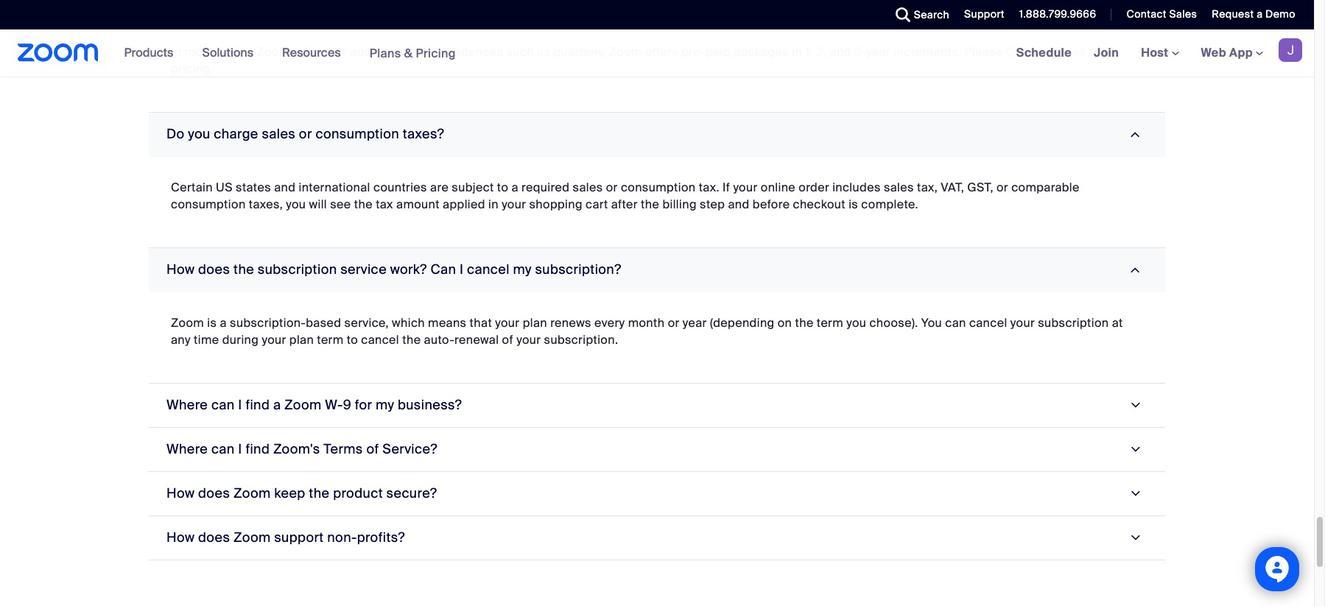 Task type: locate. For each thing, give the bounding box(es) containing it.
term
[[817, 315, 844, 331], [317, 332, 344, 348]]

meetings navigation
[[1006, 29, 1315, 77]]

to
[[497, 180, 509, 195], [347, 332, 358, 348]]

pricing
[[416, 45, 456, 61]]

tax,
[[918, 180, 938, 195]]

for right schedule
[[1090, 44, 1105, 60]]

if
[[723, 180, 730, 195]]

based
[[306, 315, 342, 331]]

0 vertical spatial sales
[[1170, 7, 1198, 21]]

sales left join
[[1055, 44, 1087, 60]]

after
[[611, 197, 638, 212]]

and up taxes,
[[274, 180, 296, 195]]

contact up host
[[1127, 7, 1167, 21]]

2 horizontal spatial cancel
[[970, 315, 1008, 331]]

0 vertical spatial and
[[830, 44, 852, 60]]

how
[[167, 261, 195, 278], [167, 485, 195, 502], [167, 529, 195, 547]]

2 right image from the top
[[1125, 263, 1145, 277]]

non-
[[327, 529, 357, 547]]

vat,
[[941, 180, 965, 195]]

right image
[[1125, 128, 1145, 141], [1125, 263, 1145, 277], [1125, 399, 1145, 412], [1125, 443, 1145, 457]]

terms
[[324, 441, 363, 458]]

does inside dropdown button
[[198, 485, 230, 502]]

i right "can"
[[460, 261, 464, 278]]

you left will
[[286, 197, 306, 212]]

term down "based"
[[317, 332, 344, 348]]

does for how does the subscription service work? can i cancel my subscription?
[[198, 261, 230, 278]]

contact sales link
[[1116, 0, 1201, 29], [1127, 7, 1198, 21], [1007, 44, 1087, 60]]

0 vertical spatial in
[[792, 44, 803, 60]]

0 vertical spatial term
[[817, 315, 844, 331]]

1 vertical spatial does
[[198, 485, 230, 502]]

find for a
[[246, 396, 270, 414]]

service?
[[383, 441, 438, 458]]

my left subscription?
[[513, 261, 532, 278]]

how for how does zoom keep the product secure?
[[167, 485, 195, 502]]

plans & pricing
[[370, 45, 456, 61]]

a
[[1257, 7, 1263, 21], [512, 180, 519, 195], [220, 315, 227, 331], [273, 396, 281, 414]]

1 horizontal spatial my
[[513, 261, 532, 278]]

of inside dropdown button
[[367, 441, 379, 458]]

0 horizontal spatial billing
[[410, 44, 444, 60]]

0 vertical spatial cancel
[[467, 261, 510, 278]]

the right the on
[[795, 315, 814, 331]]

term right the on
[[817, 315, 844, 331]]

how does zoom keep the product secure?
[[167, 485, 437, 502]]

2 find from the top
[[246, 441, 270, 458]]

for right allows
[[332, 44, 347, 60]]

0 vertical spatial find
[[246, 396, 270, 414]]

2 vertical spatial does
[[198, 529, 230, 547]]

i down "during"
[[238, 396, 242, 414]]

my right 9
[[376, 396, 394, 414]]

can inside zoom is a subscription-based service, which means that your plan renews every month or year (depending on the term you choose). you can cancel your subscription at any time during your plan term to cancel the auto-renewal of your subscription.
[[946, 315, 967, 331]]

subscription up "based"
[[258, 261, 337, 278]]

1 horizontal spatial and
[[728, 197, 750, 212]]

most
[[185, 44, 214, 60]]

0 vertical spatial of
[[502, 332, 514, 348]]

0 vertical spatial how
[[167, 261, 195, 278]]

request a demo link
[[1201, 0, 1315, 29], [1212, 7, 1296, 21]]

right image inside 'where can i find zoom's terms of service?' dropdown button
[[1125, 443, 1145, 457]]

3 how from the top
[[167, 529, 195, 547]]

i left the zoom's
[[238, 441, 242, 458]]

sales up host dropdown button
[[1170, 7, 1198, 21]]

subscription left at
[[1038, 315, 1109, 331]]

allows
[[293, 44, 329, 60]]

checkout
[[793, 197, 846, 212]]

0 horizontal spatial sales
[[1055, 44, 1087, 60]]

in left 1,
[[792, 44, 803, 60]]

step
[[700, 197, 725, 212]]

1 horizontal spatial year
[[867, 44, 891, 60]]

contact right please
[[1007, 44, 1052, 60]]

support
[[274, 529, 324, 547]]

1 find from the top
[[246, 396, 270, 414]]

year
[[867, 44, 891, 60], [683, 315, 707, 331]]

the up subscription-
[[234, 261, 254, 278]]

contact sales link inside tab list
[[1007, 44, 1087, 60]]

2 does from the top
[[198, 485, 230, 502]]

1 horizontal spatial sales
[[1170, 7, 1198, 21]]

support link
[[954, 0, 1009, 29], [965, 7, 1005, 21]]

9
[[343, 396, 352, 414]]

1 vertical spatial i
[[238, 396, 242, 414]]

and right 2, in the right top of the page
[[830, 44, 852, 60]]

0 horizontal spatial cancel
[[361, 332, 399, 348]]

1 vertical spatial find
[[246, 441, 270, 458]]

of right terms
[[367, 441, 379, 458]]

1 where from the top
[[167, 396, 208, 414]]

that
[[470, 315, 492, 331]]

a inside certain us states and international countries are subject to a required sales or consumption tax. if your online order includes sales tax, vat, gst, or comparable consumption taxes, you will see the tax amount applied in your shopping cart after the billing step and before checkout is complete.
[[512, 180, 519, 195]]

1 vertical spatial can
[[211, 396, 235, 414]]

request a demo
[[1212, 7, 1296, 21]]

subject
[[452, 180, 494, 195]]

how for how does the subscription service work? can i cancel my subscription?
[[167, 261, 195, 278]]

zoom up any
[[171, 315, 204, 331]]

every
[[595, 315, 625, 331]]

or up international
[[299, 125, 312, 143]]

is
[[849, 197, 859, 212], [207, 315, 217, 331]]

consumption up international
[[316, 125, 399, 143]]

0 vertical spatial can
[[946, 315, 967, 331]]

sales inside dropdown button
[[262, 125, 296, 143]]

plan down "based"
[[289, 332, 314, 348]]

a up "during"
[[220, 315, 227, 331]]

or right gst,
[[997, 180, 1009, 195]]

can down time at bottom
[[211, 396, 235, 414]]

zoom left w-
[[284, 396, 322, 414]]

1 horizontal spatial billing
[[663, 197, 697, 212]]

find for zoom's
[[246, 441, 270, 458]]

cancel down service,
[[361, 332, 399, 348]]

host
[[1142, 45, 1172, 60]]

0 horizontal spatial subscription
[[258, 261, 337, 278]]

cancel right you
[[970, 315, 1008, 331]]

consumption up after
[[621, 180, 696, 195]]

a up the zoom's
[[273, 396, 281, 414]]

in down 'subject'
[[489, 197, 499, 212]]

0 vertical spatial does
[[198, 261, 230, 278]]

for
[[332, 44, 347, 60], [1090, 44, 1105, 60], [355, 396, 372, 414]]

cancel inside dropdown button
[[467, 261, 510, 278]]

billing left step
[[663, 197, 697, 212]]

0 vertical spatial consumption
[[316, 125, 399, 143]]

2 how from the top
[[167, 485, 195, 502]]

&
[[404, 45, 413, 61]]

in most cases, zoom allows for additional billing cadences such as quarterly. zoom offers pre-paid packages in 1, 2, and 3-year increments. please contact sales
[[171, 44, 1087, 60]]

is down includes
[[849, 197, 859, 212]]

zoom left support
[[234, 529, 271, 547]]

or up after
[[606, 180, 618, 195]]

during
[[222, 332, 259, 348]]

amount
[[397, 197, 440, 212]]

sales
[[1170, 7, 1198, 21], [1055, 44, 1087, 60]]

3 right image from the top
[[1125, 399, 1145, 412]]

1 vertical spatial to
[[347, 332, 358, 348]]

1 how from the top
[[167, 261, 195, 278]]

zoom left keep
[[234, 485, 271, 502]]

taxes,
[[249, 197, 283, 212]]

work?
[[390, 261, 427, 278]]

0 vertical spatial i
[[460, 261, 464, 278]]

sales up cart
[[573, 180, 603, 195]]

cart
[[586, 197, 608, 212]]

see
[[330, 197, 351, 212]]

0 horizontal spatial is
[[207, 315, 217, 331]]

consumption inside dropdown button
[[316, 125, 399, 143]]

find
[[246, 396, 270, 414], [246, 441, 270, 458]]

1 vertical spatial right image
[[1125, 531, 1145, 545]]

1 vertical spatial in
[[489, 197, 499, 212]]

tab list
[[149, 0, 1166, 561]]

does
[[198, 261, 230, 278], [198, 485, 230, 502], [198, 529, 230, 547]]

consumption down the us in the top of the page
[[171, 197, 246, 212]]

0 vertical spatial subscription
[[258, 261, 337, 278]]

product information navigation
[[113, 29, 467, 77]]

right image
[[1125, 487, 1145, 501], [1125, 531, 1145, 545]]

2 horizontal spatial you
[[847, 315, 867, 331]]

0 vertical spatial you
[[188, 125, 210, 143]]

zoom is a subscription-based service, which means that your plan renews every month or year (depending on the term you choose). you can cancel your subscription at any time during your plan term to cancel the auto-renewal of your subscription.
[[171, 315, 1124, 348]]

2,
[[817, 44, 827, 60]]

0 vertical spatial my
[[513, 261, 532, 278]]

1 horizontal spatial term
[[817, 315, 844, 331]]

2 vertical spatial i
[[238, 441, 242, 458]]

0 horizontal spatial my
[[376, 396, 394, 414]]

2 horizontal spatial for
[[1090, 44, 1105, 60]]

shopping
[[530, 197, 583, 212]]

cancel
[[467, 261, 510, 278], [970, 315, 1008, 331], [361, 332, 399, 348]]

1 vertical spatial where
[[167, 441, 208, 458]]

0 horizontal spatial consumption
[[171, 197, 246, 212]]

can inside 'where can i find zoom's terms of service?' dropdown button
[[211, 441, 235, 458]]

0 vertical spatial is
[[849, 197, 859, 212]]

you right do
[[188, 125, 210, 143]]

does inside dropdown button
[[198, 261, 230, 278]]

0 horizontal spatial contact
[[1007, 44, 1052, 60]]

banner
[[0, 29, 1315, 77]]

zoom inside dropdown button
[[284, 396, 322, 414]]

to right 'subject'
[[497, 180, 509, 195]]

3-
[[855, 44, 867, 60]]

1 horizontal spatial cancel
[[467, 261, 510, 278]]

a left demo
[[1257, 7, 1263, 21]]

1 horizontal spatial contact
[[1127, 7, 1167, 21]]

a left required
[[512, 180, 519, 195]]

of right renewal
[[502, 332, 514, 348]]

does for how does zoom keep the product secure?
[[198, 485, 230, 502]]

2 vertical spatial how
[[167, 529, 195, 547]]

in
[[171, 44, 182, 60]]

to down service,
[[347, 332, 358, 348]]

1 horizontal spatial subscription
[[1038, 315, 1109, 331]]

2 where from the top
[[167, 441, 208, 458]]

0 horizontal spatial and
[[274, 180, 296, 195]]

1 right image from the top
[[1125, 487, 1145, 501]]

1 does from the top
[[198, 261, 230, 278]]

0 vertical spatial right image
[[1125, 487, 1145, 501]]

plan left renews
[[523, 315, 547, 331]]

1 vertical spatial term
[[317, 332, 344, 348]]

right image inside where can i find a zoom w-9 for my business? dropdown button
[[1125, 399, 1145, 412]]

you
[[188, 125, 210, 143], [286, 197, 306, 212], [847, 315, 867, 331]]

year left the (depending
[[683, 315, 707, 331]]

0 vertical spatial plan
[[523, 315, 547, 331]]

my for business?
[[376, 396, 394, 414]]

solutions
[[202, 45, 254, 60]]

1 horizontal spatial sales
[[573, 180, 603, 195]]

time
[[194, 332, 219, 348]]

0 vertical spatial billing
[[410, 44, 444, 60]]

right image for service?
[[1125, 443, 1145, 457]]

1 vertical spatial you
[[286, 197, 306, 212]]

2 vertical spatial can
[[211, 441, 235, 458]]

right image inside how does zoom keep the product secure? dropdown button
[[1125, 487, 1145, 501]]

2 right image from the top
[[1125, 531, 1145, 545]]

for inside dropdown button
[[355, 396, 372, 414]]

how does the subscription service work? can i cancel my subscription?
[[167, 261, 622, 278]]

subscription-
[[230, 315, 306, 331]]

app
[[1230, 45, 1253, 60]]

a inside dropdown button
[[273, 396, 281, 414]]

right image inside how does the subscription service work? can i cancel my subscription? dropdown button
[[1125, 263, 1145, 277]]

0 horizontal spatial to
[[347, 332, 358, 348]]

1 vertical spatial subscription
[[1038, 315, 1109, 331]]

1 vertical spatial contact
[[1007, 44, 1052, 60]]

and
[[830, 44, 852, 60], [274, 180, 296, 195], [728, 197, 750, 212]]

1 vertical spatial year
[[683, 315, 707, 331]]

0 horizontal spatial you
[[188, 125, 210, 143]]

1 horizontal spatial to
[[497, 180, 509, 195]]

year left the increments.
[[867, 44, 891, 60]]

can left the zoom's
[[211, 441, 235, 458]]

1 horizontal spatial you
[[286, 197, 306, 212]]

you left choose). on the right bottom of the page
[[847, 315, 867, 331]]

search button
[[885, 0, 954, 29]]

1 vertical spatial of
[[367, 441, 379, 458]]

1 vertical spatial is
[[207, 315, 217, 331]]

in
[[792, 44, 803, 60], [489, 197, 499, 212]]

or
[[299, 125, 312, 143], [606, 180, 618, 195], [997, 180, 1009, 195], [668, 315, 680, 331]]

1.888.799.9666 button
[[1009, 0, 1101, 29], [1020, 7, 1097, 21]]

1 right image from the top
[[1125, 128, 1145, 141]]

0 horizontal spatial in
[[489, 197, 499, 212]]

find left the zoom's
[[246, 441, 270, 458]]

right image for how does zoom keep the product secure?
[[1125, 487, 1145, 501]]

1,
[[806, 44, 814, 60]]

0 horizontal spatial year
[[683, 315, 707, 331]]

2 vertical spatial you
[[847, 315, 867, 331]]

can inside where can i find a zoom w-9 for my business? dropdown button
[[211, 396, 235, 414]]

and down 'if'
[[728, 197, 750, 212]]

3 does from the top
[[198, 529, 230, 547]]

sales up complete.
[[884, 180, 914, 195]]

cancel right "can"
[[467, 261, 510, 278]]

can for where can i find zoom's terms of service?
[[211, 441, 235, 458]]

1 horizontal spatial for
[[355, 396, 372, 414]]

month
[[628, 315, 665, 331]]

charge
[[214, 125, 258, 143]]

1 vertical spatial sales
[[1055, 44, 1087, 60]]

on
[[778, 315, 792, 331]]

is inside zoom is a subscription-based service, which means that your plan renews every month or year (depending on the term you choose). you can cancel your subscription at any time during your plan term to cancel the auto-renewal of your subscription.
[[207, 315, 217, 331]]

billing right the plans
[[410, 44, 444, 60]]

0 vertical spatial to
[[497, 180, 509, 195]]

1 horizontal spatial consumption
[[316, 125, 399, 143]]

zoom inside "dropdown button"
[[234, 529, 271, 547]]

0 horizontal spatial of
[[367, 441, 379, 458]]

how inside dropdown button
[[167, 261, 195, 278]]

2 vertical spatial consumption
[[171, 197, 246, 212]]

your
[[734, 180, 758, 195], [502, 197, 526, 212], [495, 315, 520, 331], [1011, 315, 1035, 331], [262, 332, 286, 348], [517, 332, 541, 348]]

1 horizontal spatial of
[[502, 332, 514, 348]]

where
[[167, 396, 208, 414], [167, 441, 208, 458]]

the right after
[[641, 197, 660, 212]]

0 horizontal spatial plan
[[289, 332, 314, 348]]

can right you
[[946, 315, 967, 331]]

or inside zoom is a subscription-based service, which means that your plan renews every month or year (depending on the term you choose). you can cancel your subscription at any time during your plan term to cancel the auto-renewal of your subscription.
[[668, 315, 680, 331]]

i
[[460, 261, 464, 278], [238, 396, 242, 414], [238, 441, 242, 458]]

the right keep
[[309, 485, 330, 502]]

1 horizontal spatial is
[[849, 197, 859, 212]]

2 horizontal spatial consumption
[[621, 180, 696, 195]]

host button
[[1142, 45, 1179, 60]]

zoom
[[257, 44, 290, 60], [609, 44, 642, 60], [171, 315, 204, 331], [284, 396, 322, 414], [234, 485, 271, 502], [234, 529, 271, 547]]

0 vertical spatial where
[[167, 396, 208, 414]]

how inside "dropdown button"
[[167, 529, 195, 547]]

plans
[[370, 45, 401, 61]]

0 horizontal spatial sales
[[262, 125, 296, 143]]

4 right image from the top
[[1125, 443, 1145, 457]]

right image for how does zoom support non-profits?
[[1125, 531, 1145, 545]]

for right 9
[[355, 396, 372, 414]]

1 vertical spatial my
[[376, 396, 394, 414]]

1 vertical spatial how
[[167, 485, 195, 502]]

find up where can i find zoom's terms of service?
[[246, 396, 270, 414]]

1 vertical spatial billing
[[663, 197, 697, 212]]

is up time at bottom
[[207, 315, 217, 331]]

or right month
[[668, 315, 680, 331]]

plans & pricing link
[[370, 45, 456, 61], [370, 45, 456, 61]]

right image inside how does zoom support non-profits? "dropdown button"
[[1125, 531, 1145, 545]]

sales right charge
[[262, 125, 296, 143]]

how inside dropdown button
[[167, 485, 195, 502]]

1 horizontal spatial plan
[[523, 315, 547, 331]]

i for where can i find a zoom w-9 for my business?
[[238, 396, 242, 414]]

the
[[354, 197, 373, 212], [641, 197, 660, 212], [234, 261, 254, 278], [795, 315, 814, 331], [403, 332, 421, 348], [309, 485, 330, 502]]

certain
[[171, 180, 213, 195]]

online
[[761, 180, 796, 195]]

you inside do you charge sales or consumption taxes? dropdown button
[[188, 125, 210, 143]]

does inside "dropdown button"
[[198, 529, 230, 547]]

do you charge sales or consumption taxes?
[[167, 125, 445, 143]]



Task type: describe. For each thing, give the bounding box(es) containing it.
paid
[[706, 44, 731, 60]]

quarterly.
[[554, 44, 606, 60]]

where can i find zoom's terms of service?
[[167, 441, 438, 458]]

a inside zoom is a subscription-based service, which means that your plan renews every month or year (depending on the term you choose). you can cancel your subscription at any time during your plan term to cancel the auto-renewal of your subscription.
[[220, 315, 227, 331]]

subscription inside zoom is a subscription-based service, which means that your plan renews every month or year (depending on the term you choose). you can cancel your subscription at any time during your plan term to cancel the auto-renewal of your subscription.
[[1038, 315, 1109, 331]]

to inside certain us states and international countries are subject to a required sales or consumption tax. if your online order includes sales tax, vat, gst, or comparable consumption taxes, you will see the tax amount applied in your shopping cart after the billing step and before checkout is complete.
[[497, 180, 509, 195]]

tax
[[376, 197, 393, 212]]

where can i find zoom's terms of service? button
[[149, 428, 1166, 472]]

certain us states and international countries are subject to a required sales or consumption tax. if your online order includes sales tax, vat, gst, or comparable consumption taxes, you will see the tax amount applied in your shopping cart after the billing step and before checkout is complete.
[[171, 180, 1080, 212]]

renewal
[[455, 332, 499, 348]]

right image inside do you charge sales or consumption taxes? dropdown button
[[1125, 128, 1145, 141]]

do you charge sales or consumption taxes? button
[[149, 113, 1166, 157]]

profile picture image
[[1279, 38, 1303, 62]]

1 vertical spatial consumption
[[621, 180, 696, 195]]

of inside zoom is a subscription-based service, which means that your plan renews every month or year (depending on the term you choose). you can cancel your subscription at any time during your plan term to cancel the auto-renewal of your subscription.
[[502, 332, 514, 348]]

web app button
[[1202, 45, 1264, 60]]

support
[[965, 7, 1005, 21]]

right image for i
[[1125, 263, 1145, 277]]

contact sales
[[1127, 7, 1198, 21]]

billing inside certain us states and international countries are subject to a required sales or consumption tax. if your online order includes sales tax, vat, gst, or comparable consumption taxes, you will see the tax amount applied in your shopping cart after the billing step and before checkout is complete.
[[663, 197, 697, 212]]

includes
[[833, 180, 881, 195]]

the down which
[[403, 332, 421, 348]]

right image for 9
[[1125, 399, 1145, 412]]

1 vertical spatial plan
[[289, 332, 314, 348]]

choose).
[[870, 315, 919, 331]]

how does zoom support non-profits? button
[[149, 516, 1166, 561]]

in inside certain us states and international countries are subject to a required sales or consumption tax. if your online order includes sales tax, vat, gst, or comparable consumption taxes, you will see the tax amount applied in your shopping cart after the billing step and before checkout is complete.
[[489, 197, 499, 212]]

order
[[799, 180, 830, 195]]

before
[[753, 197, 790, 212]]

packages
[[734, 44, 789, 60]]

complete.
[[862, 197, 919, 212]]

where can i find a zoom w-9 for my business?
[[167, 396, 462, 414]]

2 horizontal spatial sales
[[884, 180, 914, 195]]

for inside the for pricing.
[[1090, 44, 1105, 60]]

at
[[1113, 315, 1124, 331]]

1.888.799.9666
[[1020, 7, 1097, 21]]

can for where can i find a zoom w-9 for my business?
[[211, 396, 235, 414]]

do
[[167, 125, 185, 143]]

banner containing products
[[0, 29, 1315, 77]]

pre-
[[682, 44, 706, 60]]

0 vertical spatial contact
[[1127, 7, 1167, 21]]

request
[[1212, 7, 1255, 21]]

business?
[[398, 396, 462, 414]]

increments.
[[894, 44, 962, 60]]

auto-
[[424, 332, 455, 348]]

or inside dropdown button
[[299, 125, 312, 143]]

my for subscription?
[[513, 261, 532, 278]]

1 vertical spatial and
[[274, 180, 296, 195]]

where can i find a zoom w-9 for my business? button
[[149, 384, 1166, 428]]

please
[[965, 44, 1003, 60]]

how for how does zoom support non-profits?
[[167, 529, 195, 547]]

subscription.
[[544, 332, 619, 348]]

taxes?
[[403, 125, 445, 143]]

such
[[507, 44, 534, 60]]

for pricing.
[[171, 44, 1105, 76]]

2 horizontal spatial and
[[830, 44, 852, 60]]

where for where can i find a zoom w-9 for my business?
[[167, 396, 208, 414]]

tab list containing do you charge sales or consumption taxes?
[[149, 0, 1166, 561]]

year inside zoom is a subscription-based service, which means that your plan renews every month or year (depending on the term you choose). you can cancel your subscription at any time during your plan term to cancel the auto-renewal of your subscription.
[[683, 315, 707, 331]]

service,
[[345, 315, 389, 331]]

i for where can i find zoom's terms of service?
[[238, 441, 242, 458]]

you
[[922, 315, 943, 331]]

cadences
[[447, 44, 504, 60]]

means
[[428, 315, 467, 331]]

are
[[430, 180, 449, 195]]

web
[[1202, 45, 1227, 60]]

resources
[[282, 45, 341, 60]]

us
[[216, 180, 233, 195]]

0 horizontal spatial term
[[317, 332, 344, 348]]

which
[[392, 315, 425, 331]]

resources button
[[282, 29, 348, 77]]

the inside how does the subscription service work? can i cancel my subscription? dropdown button
[[234, 261, 254, 278]]

to inside zoom is a subscription-based service, which means that your plan renews every month or year (depending on the term you choose). you can cancel your subscription at any time during your plan term to cancel the auto-renewal of your subscription.
[[347, 332, 358, 348]]

countries
[[374, 180, 427, 195]]

zoom inside dropdown button
[[234, 485, 271, 502]]

join link
[[1083, 29, 1131, 77]]

subscription inside dropdown button
[[258, 261, 337, 278]]

secure?
[[387, 485, 437, 502]]

zoom left allows
[[257, 44, 290, 60]]

schedule link
[[1006, 29, 1083, 77]]

product
[[333, 485, 383, 502]]

0 vertical spatial year
[[867, 44, 891, 60]]

1 vertical spatial cancel
[[970, 315, 1008, 331]]

solutions button
[[202, 29, 260, 77]]

how does zoom support non-profits?
[[167, 529, 405, 547]]

service
[[341, 261, 387, 278]]

renews
[[551, 315, 592, 331]]

additional
[[350, 44, 407, 60]]

demo
[[1266, 7, 1296, 21]]

you inside certain us states and international countries are subject to a required sales or consumption tax. if your online order includes sales tax, vat, gst, or comparable consumption taxes, you will see the tax amount applied in your shopping cart after the billing step and before checkout is complete.
[[286, 197, 306, 212]]

pricing.
[[171, 61, 214, 76]]

gst,
[[968, 180, 994, 195]]

the inside how does zoom keep the product secure? dropdown button
[[309, 485, 330, 502]]

1 horizontal spatial in
[[792, 44, 803, 60]]

subscription?
[[535, 261, 622, 278]]

is inside certain us states and international countries are subject to a required sales or consumption tax. if your online order includes sales tax, vat, gst, or comparable consumption taxes, you will see the tax amount applied in your shopping cart after the billing step and before checkout is complete.
[[849, 197, 859, 212]]

the left tax in the top left of the page
[[354, 197, 373, 212]]

how does the subscription service work? can i cancel my subscription? button
[[149, 248, 1166, 292]]

2 vertical spatial and
[[728, 197, 750, 212]]

required
[[522, 180, 570, 195]]

zoom left offers
[[609, 44, 642, 60]]

zoom logo image
[[18, 43, 98, 62]]

any
[[171, 332, 191, 348]]

2 vertical spatial cancel
[[361, 332, 399, 348]]

web app
[[1202, 45, 1253, 60]]

0 horizontal spatial for
[[332, 44, 347, 60]]

where for where can i find zoom's terms of service?
[[167, 441, 208, 458]]

profits?
[[357, 529, 405, 547]]

tax.
[[699, 180, 720, 195]]

zoom inside zoom is a subscription-based service, which means that your plan renews every month or year (depending on the term you choose). you can cancel your subscription at any time during your plan term to cancel the auto-renewal of your subscription.
[[171, 315, 204, 331]]

(depending
[[710, 315, 775, 331]]

states
[[236, 180, 271, 195]]

cases,
[[217, 44, 254, 60]]

will
[[309, 197, 327, 212]]

does for how does zoom support non-profits?
[[198, 529, 230, 547]]

schedule
[[1017, 45, 1072, 60]]

you inside zoom is a subscription-based service, which means that your plan renews every month or year (depending on the term you choose). you can cancel your subscription at any time during your plan term to cancel the auto-renewal of your subscription.
[[847, 315, 867, 331]]

zoom's
[[273, 441, 320, 458]]



Task type: vqa. For each thing, say whether or not it's contained in the screenshot.
right plan
yes



